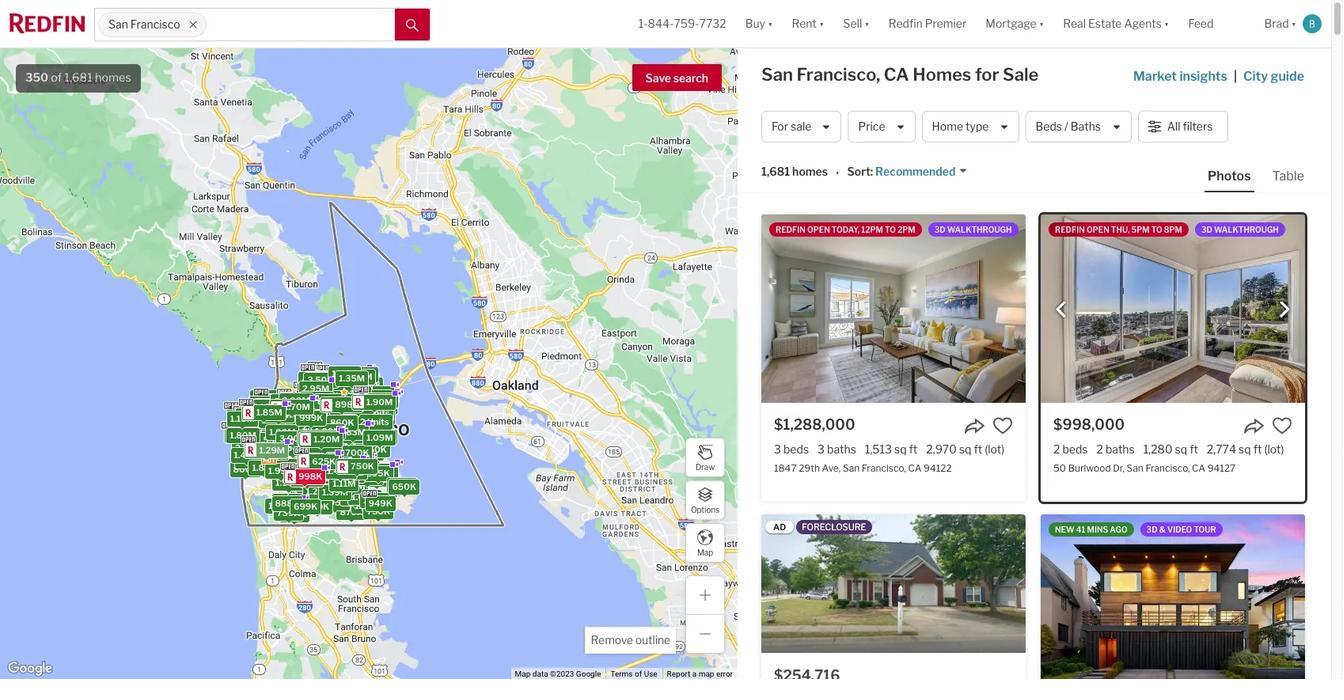 Task type: locate. For each thing, give the bounding box(es) containing it.
for
[[975, 64, 999, 85]]

1 vertical spatial 1.39m
[[322, 486, 348, 497]]

1 vertical spatial 1.99m
[[268, 465, 294, 476]]

0 vertical spatial 1,681
[[64, 70, 93, 85]]

1.10m down 988k
[[239, 429, 263, 440]]

homes left •
[[792, 165, 828, 178]]

report a map error link
[[667, 670, 733, 678]]

homes
[[913, 64, 972, 85]]

0 vertical spatial 879k
[[321, 414, 344, 425]]

ad region
[[761, 515, 1026, 679]]

francisco, for $1,288,000
[[862, 462, 906, 474]]

redfin left thu,
[[1055, 225, 1085, 234]]

1 horizontal spatial (lot)
[[1264, 442, 1284, 456]]

photos
[[1208, 169, 1251, 184]]

0 vertical spatial 1.49m
[[337, 378, 363, 389]]

1,681 right 350
[[64, 70, 93, 85]]

1 3d walkthrough from the left
[[935, 225, 1012, 234]]

0 horizontal spatial 3.20m
[[281, 450, 308, 461]]

(lot) for $1,288,000
[[985, 442, 1005, 456]]

4 ▾ from the left
[[1039, 17, 1044, 30]]

beds for $1,288,000
[[784, 442, 809, 456]]

3 up 1847
[[774, 442, 781, 456]]

map for map
[[697, 547, 713, 557]]

1 horizontal spatial 3.20m
[[314, 472, 341, 483]]

950k up 595k
[[323, 484, 348, 495]]

map
[[697, 547, 713, 557], [515, 670, 531, 678]]

1 sq from the left
[[894, 442, 907, 456]]

1 vertical spatial 1.25m
[[308, 423, 334, 434]]

0 vertical spatial 699k
[[390, 479, 414, 491]]

1.58m
[[319, 412, 345, 423], [326, 431, 352, 442]]

3.60m
[[314, 370, 342, 381]]

949k
[[334, 417, 358, 428], [343, 428, 367, 439], [368, 498, 392, 509]]

925k
[[345, 462, 369, 473]]

1 horizontal spatial homes
[[792, 165, 828, 178]]

0 vertical spatial homes
[[95, 70, 131, 85]]

0 horizontal spatial 3d walkthrough
[[935, 225, 1012, 234]]

1 horizontal spatial 1.39m
[[366, 411, 392, 422]]

ca left 94122
[[908, 462, 922, 474]]

1,681 down for
[[761, 165, 790, 178]]

2 sq from the left
[[959, 442, 972, 456]]

3d walkthrough down photos button
[[1202, 225, 1279, 234]]

1 to from the left
[[885, 225, 896, 234]]

1.58m down "670k"
[[319, 412, 345, 423]]

2 walkthrough from the left
[[1214, 225, 1279, 234]]

0 vertical spatial 1.05m
[[319, 376, 345, 388]]

0 vertical spatial 599k
[[283, 397, 307, 408]]

sq right 1,513
[[894, 442, 907, 456]]

rent ▾ button
[[782, 0, 834, 47]]

save search button
[[632, 64, 722, 91]]

0 horizontal spatial homes
[[95, 70, 131, 85]]

ft left 2,774
[[1190, 442, 1198, 456]]

draw button
[[686, 438, 725, 477]]

of right 350
[[51, 70, 62, 85]]

1 vertical spatial 1.53m
[[257, 434, 283, 445]]

848k
[[343, 492, 367, 503]]

0 vertical spatial 1.99m
[[336, 381, 362, 392]]

1.15m
[[350, 369, 375, 380], [329, 375, 354, 387], [347, 407, 372, 419], [230, 413, 255, 424], [262, 459, 287, 470]]

▾ right brad
[[1291, 17, 1297, 30]]

2 3 from the left
[[818, 442, 825, 456]]

sort
[[847, 165, 871, 178]]

2 1.00m from the left
[[352, 491, 378, 502]]

of left use
[[635, 670, 642, 678]]

a
[[692, 670, 697, 678]]

sort :
[[847, 165, 873, 178]]

photo of 50 burlwood dr, san francisco, ca 94127 image
[[1041, 215, 1305, 403]]

1 vertical spatial homes
[[792, 165, 828, 178]]

today,
[[832, 225, 860, 234]]

978k
[[372, 394, 395, 406]]

799k
[[330, 421, 353, 433], [290, 501, 314, 512]]

beds / baths button
[[1025, 111, 1132, 142]]

4.65m
[[306, 372, 334, 383]]

2 vertical spatial 599k
[[282, 509, 306, 520]]

2 vertical spatial 1.25m
[[305, 477, 330, 488]]

428k
[[355, 419, 379, 430]]

▾ right agents
[[1164, 17, 1169, 30]]

350
[[25, 70, 48, 85]]

▾ for buy ▾
[[768, 17, 773, 30]]

baths for $1,288,000
[[827, 442, 856, 456]]

to left 2pm
[[885, 225, 896, 234]]

988k
[[236, 414, 260, 425]]

1 ▾ from the left
[[768, 17, 773, 30]]

1.10m up 840k
[[343, 436, 368, 447]]

1 vertical spatial 2.95m
[[333, 461, 361, 472]]

2.08m
[[257, 400, 285, 411]]

beds up 1847
[[784, 442, 809, 456]]

francisco, down 1,280 sq ft
[[1146, 462, 1190, 474]]

/
[[1065, 120, 1068, 133]]

4.30m
[[316, 426, 344, 437], [311, 439, 339, 450]]

3.83m
[[331, 457, 358, 468]]

redfin premier
[[889, 17, 967, 30]]

None search field
[[206, 9, 395, 40]]

699k right 635k
[[390, 479, 414, 491]]

550k
[[327, 379, 351, 390], [338, 472, 363, 483], [291, 495, 315, 506]]

3d left & on the right bottom of page
[[1147, 525, 1158, 534]]

favorite button image up 2,774 sq ft (lot)
[[1272, 416, 1293, 436]]

3d walkthrough for redfin open thu, 5pm to 8pm
[[1202, 225, 1279, 234]]

tour
[[1194, 525, 1216, 534]]

map down options
[[697, 547, 713, 557]]

1.58m down "860k"
[[326, 431, 352, 442]]

1 (lot) from the left
[[985, 442, 1005, 456]]

san up for
[[761, 64, 793, 85]]

1 vertical spatial 1.05m
[[363, 392, 389, 403]]

765k
[[287, 412, 311, 423]]

favorite button image
[[993, 416, 1013, 436], [1272, 416, 1293, 436]]

0 vertical spatial 629k
[[350, 370, 373, 381]]

(lot) down favorite button checkbox
[[985, 442, 1005, 456]]

next button image
[[1277, 301, 1293, 317]]

849k down 1.47m
[[334, 380, 358, 391]]

1 horizontal spatial walkthrough
[[1214, 225, 1279, 234]]

baths up ave,
[[827, 442, 856, 456]]

1.39m down 1.59m in the left bottom of the page
[[322, 486, 348, 497]]

1 horizontal spatial 878k
[[366, 394, 390, 405]]

0 vertical spatial of
[[51, 70, 62, 85]]

1 vertical spatial 799k
[[290, 501, 314, 512]]

▾ right buy
[[768, 17, 773, 30]]

sell
[[843, 17, 862, 30]]

3 up ave,
[[818, 442, 825, 456]]

2 ft from the left
[[974, 442, 982, 456]]

1.25m
[[239, 410, 265, 421], [308, 423, 334, 434], [305, 477, 330, 488]]

0 vertical spatial 799k
[[330, 421, 353, 433]]

1 vertical spatial of
[[635, 670, 642, 678]]

sq right 2,774
[[1239, 442, 1251, 456]]

3 ▾ from the left
[[865, 17, 870, 30]]

3d
[[935, 225, 946, 234], [1202, 225, 1213, 234], [1147, 525, 1158, 534]]

3d walkthrough for redfin open today, 12pm to 2pm
[[935, 225, 1012, 234]]

1.75m
[[361, 393, 386, 405], [336, 479, 362, 490], [340, 480, 365, 491]]

walkthrough right 2pm
[[947, 225, 1012, 234]]

1 horizontal spatial 799k
[[330, 421, 353, 433]]

0 vertical spatial map
[[697, 547, 713, 557]]

3.50m
[[333, 373, 360, 384], [307, 374, 335, 385], [320, 439, 348, 450], [310, 459, 338, 470], [319, 462, 347, 473]]

0 vertical spatial 1.45m
[[330, 382, 356, 393]]

2 (lot) from the left
[[1264, 442, 1284, 456]]

of for 350
[[51, 70, 62, 85]]

(lot) down favorite button option
[[1264, 442, 1284, 456]]

5 ▾ from the left
[[1164, 17, 1169, 30]]

1.53m down 1.78m
[[257, 434, 283, 445]]

2.80m
[[303, 430, 331, 441], [360, 432, 388, 443], [320, 462, 347, 473]]

1.99m
[[336, 381, 362, 392], [268, 465, 294, 476]]

879k up 4 units
[[321, 414, 344, 425]]

0 horizontal spatial 1.00m
[[312, 491, 339, 502]]

1 vertical spatial 629k
[[308, 455, 331, 466]]

0 horizontal spatial 675k
[[329, 391, 352, 402]]

0 horizontal spatial 3d
[[935, 225, 946, 234]]

1 baths from the left
[[827, 442, 856, 456]]

1 3 from the left
[[774, 442, 781, 456]]

0 horizontal spatial 1.39m
[[322, 486, 348, 497]]

2.55m
[[252, 398, 279, 409]]

photo of 565 ortega st, san francisco, ca 94122 image
[[1041, 515, 1305, 679]]

849k down 2.39m at the left bottom
[[360, 409, 384, 420]]

3.20m down 1.43m
[[281, 450, 308, 461]]

open for today,
[[807, 225, 830, 234]]

6 ▾ from the left
[[1291, 17, 1297, 30]]

beds up 'burlwood'
[[1063, 442, 1088, 456]]

1 horizontal spatial open
[[1087, 225, 1110, 234]]

869k
[[323, 390, 347, 401], [317, 396, 341, 407]]

walkthrough down photos button
[[1214, 225, 1279, 234]]

to for 8pm
[[1152, 225, 1163, 234]]

▾ right mortgage
[[1039, 17, 1044, 30]]

1.05m
[[319, 376, 345, 388], [363, 392, 389, 403]]

1.39m down 438k
[[366, 411, 392, 422]]

2 open from the left
[[1087, 225, 1110, 234]]

map for map data ©2023 google
[[515, 670, 531, 678]]

previous button image
[[1054, 301, 1069, 317]]

feed button
[[1179, 0, 1255, 47]]

2 beds from the left
[[1063, 442, 1088, 456]]

2 favorite button image from the left
[[1272, 416, 1293, 436]]

7.70m
[[341, 388, 368, 399]]

3d walkthrough right 2pm
[[935, 225, 1012, 234]]

sq for 1,513
[[894, 442, 907, 456]]

0 horizontal spatial 5
[[320, 446, 326, 457]]

2 baths from the left
[[1106, 442, 1135, 456]]

homes inside 1,681 homes •
[[792, 165, 828, 178]]

baths up dr,
[[1106, 442, 1135, 456]]

1.25m down 2.55m
[[239, 410, 265, 421]]

3.20m down 625k
[[314, 472, 341, 483]]

favorite button image for $998,000
[[1272, 416, 1293, 436]]

2 to from the left
[[1152, 225, 1163, 234]]

open left thu,
[[1087, 225, 1110, 234]]

1 horizontal spatial beds
[[1063, 442, 1088, 456]]

1 horizontal spatial 3
[[818, 442, 825, 456]]

francisco, down 1,513
[[862, 462, 906, 474]]

insights
[[1180, 69, 1228, 84]]

2 3d walkthrough from the left
[[1202, 225, 1279, 234]]

&
[[1159, 525, 1166, 534]]

4.00m
[[317, 384, 345, 395]]

0 vertical spatial 749k
[[357, 396, 380, 407]]

favorite button image for $1,288,000
[[993, 416, 1013, 436]]

ft right the "2,970"
[[974, 442, 982, 456]]

0 horizontal spatial map
[[515, 670, 531, 678]]

0 vertical spatial 1.58m
[[319, 412, 345, 423]]

878k
[[366, 394, 390, 405], [275, 495, 299, 506]]

1 vertical spatial 1,681
[[761, 165, 790, 178]]

1.25m down 600k
[[308, 423, 334, 434]]

888k
[[275, 497, 299, 509]]

1 walkthrough from the left
[[947, 225, 1012, 234]]

1.00m up the 738k
[[352, 491, 378, 502]]

1 horizontal spatial 3d walkthrough
[[1202, 225, 1279, 234]]

0 horizontal spatial 878k
[[275, 495, 299, 506]]

1 vertical spatial 599k
[[336, 461, 360, 472]]

0 horizontal spatial 699k
[[294, 501, 318, 512]]

google image
[[4, 659, 56, 679]]

0 vertical spatial 5
[[336, 388, 342, 399]]

0 vertical spatial 898k
[[335, 399, 359, 410]]

1.53m down 2.55m
[[231, 410, 257, 421]]

1.43m
[[280, 429, 306, 440]]

▾ for rent ▾
[[819, 17, 824, 30]]

0 vertical spatial 849k
[[334, 380, 358, 391]]

699k down 828k
[[294, 501, 318, 512]]

828k
[[299, 479, 323, 490]]

to right the 5pm
[[1152, 225, 1163, 234]]

41
[[1076, 525, 1086, 534]]

open left today,
[[807, 225, 830, 234]]

29th
[[799, 462, 820, 474]]

898k
[[335, 399, 359, 410], [356, 447, 380, 458]]

beds / baths
[[1036, 120, 1101, 133]]

ft left the "2,970"
[[909, 442, 918, 456]]

840k
[[337, 451, 361, 463]]

1 horizontal spatial baths
[[1106, 442, 1135, 456]]

0 horizontal spatial open
[[807, 225, 830, 234]]

0 horizontal spatial of
[[51, 70, 62, 85]]

remove san francisco image
[[188, 20, 198, 29]]

3 for 3 beds
[[774, 442, 781, 456]]

1 horizontal spatial 675k
[[357, 391, 380, 402]]

ft right 2,774
[[1254, 442, 1262, 456]]

1 horizontal spatial favorite button image
[[1272, 416, 1293, 436]]

0 vertical spatial 5 units
[[336, 388, 365, 399]]

2 ▾ from the left
[[819, 17, 824, 30]]

2 redfin from the left
[[1055, 225, 1085, 234]]

sq right 1,280
[[1175, 442, 1187, 456]]

error
[[716, 670, 733, 678]]

ca left 94127
[[1192, 462, 1206, 474]]

redfin open today, 12pm to 2pm
[[776, 225, 916, 234]]

home
[[932, 120, 963, 133]]

438k
[[365, 398, 389, 409]]

new
[[1055, 525, 1075, 534]]

sale
[[791, 120, 812, 133]]

1 horizontal spatial 699k
[[390, 479, 414, 491]]

1 beds from the left
[[784, 442, 809, 456]]

to for 2pm
[[885, 225, 896, 234]]

3d right 2pm
[[935, 225, 946, 234]]

baths for $998,000
[[1106, 442, 1135, 456]]

550k down 1.47m
[[327, 379, 351, 390]]

ca for $998,000
[[1192, 462, 1206, 474]]

homes down the "san francisco"
[[95, 70, 131, 85]]

995k
[[336, 386, 360, 397], [295, 416, 319, 427], [307, 480, 331, 491], [320, 493, 344, 505]]

sq right the "2,970"
[[959, 442, 972, 456]]

1 redfin from the left
[[776, 225, 806, 234]]

879k down 848k at the left of page
[[340, 506, 363, 517]]

0 vertical spatial 550k
[[327, 379, 351, 390]]

$998,000
[[1054, 416, 1125, 433]]

0 horizontal spatial 849k
[[334, 380, 358, 391]]

user photo image
[[1303, 14, 1322, 33]]

550k down 828k
[[291, 495, 315, 506]]

1 vertical spatial 4.30m
[[311, 439, 339, 450]]

1 ft from the left
[[909, 442, 918, 456]]

1.25m down the 989k
[[305, 477, 330, 488]]

1 favorite button image from the left
[[993, 416, 1013, 436]]

5.00m
[[309, 379, 337, 390]]

0 horizontal spatial 2.95m
[[302, 383, 330, 394]]

ft
[[909, 442, 918, 456], [974, 442, 982, 456], [1190, 442, 1198, 456], [1254, 442, 1262, 456]]

0 horizontal spatial 1,681
[[64, 70, 93, 85]]

1.00m down 828k
[[312, 491, 339, 502]]

3 sq from the left
[[1175, 442, 1187, 456]]

favorite button image up 2,970 sq ft (lot)
[[993, 416, 1013, 436]]

3d right 8pm
[[1202, 225, 1213, 234]]

1.30m
[[320, 375, 346, 386], [341, 382, 367, 393], [359, 390, 385, 401], [260, 400, 287, 411], [303, 400, 330, 411], [280, 410, 306, 421], [315, 430, 341, 441], [315, 465, 341, 476], [301, 473, 327, 484], [321, 482, 347, 493], [366, 497, 392, 508]]

3 ft from the left
[[1190, 442, 1198, 456]]

2pm
[[898, 225, 916, 234]]

map left data
[[515, 670, 531, 678]]

0 vertical spatial 2.95m
[[302, 383, 330, 394]]

ft for 2,774 sq ft (lot)
[[1254, 442, 1262, 456]]

1 open from the left
[[807, 225, 830, 234]]

1 vertical spatial map
[[515, 670, 531, 678]]

2 baths
[[1097, 442, 1135, 456]]

1.95m
[[327, 385, 353, 396], [346, 396, 372, 407], [318, 436, 344, 447]]

0 horizontal spatial to
[[885, 225, 896, 234]]

4 sq from the left
[[1239, 442, 1251, 456]]

▾ right rent
[[819, 17, 824, 30]]

type
[[966, 120, 989, 133]]

1.70m
[[341, 370, 367, 381], [284, 401, 310, 412], [277, 412, 302, 423], [297, 422, 323, 433], [312, 432, 337, 443], [317, 444, 343, 455]]

▾ for brad ▾
[[1291, 17, 1297, 30]]

0 horizontal spatial 629k
[[308, 455, 331, 466]]

950k
[[363, 444, 387, 455], [350, 473, 375, 484], [323, 484, 348, 495]]

ago
[[1110, 525, 1128, 534]]

estate
[[1088, 17, 1122, 30]]

4 ft from the left
[[1254, 442, 1262, 456]]

2.38m
[[353, 379, 380, 390]]

1 vertical spatial 789k
[[322, 419, 345, 430]]

city guide link
[[1244, 67, 1308, 86]]

550k down 3.83m
[[338, 472, 363, 483]]

sq for 2,970
[[959, 442, 972, 456]]

redfin left today,
[[776, 225, 806, 234]]

market insights | city guide
[[1133, 69, 1305, 84]]

map inside button
[[697, 547, 713, 557]]

san left the francisco
[[108, 18, 128, 31]]

865k
[[337, 388, 361, 399]]

ave,
[[822, 462, 841, 474]]

1.85m
[[349, 396, 375, 407], [256, 407, 283, 418], [316, 455, 343, 466], [333, 456, 359, 467]]

1.35m
[[339, 372, 365, 383], [332, 386, 358, 397], [338, 389, 365, 400], [304, 391, 330, 402], [258, 401, 284, 412], [304, 410, 330, 421], [295, 443, 321, 454], [337, 445, 363, 456], [238, 455, 264, 466], [303, 474, 329, 485]]

▾ right the sell
[[865, 17, 870, 30]]

▾ for mortgage ▾
[[1039, 17, 1044, 30]]

1.84m
[[288, 405, 315, 416]]

3d for 8pm
[[1202, 225, 1213, 234]]

1.00m
[[312, 491, 339, 502], [352, 491, 378, 502]]

1 vertical spatial 878k
[[275, 495, 299, 506]]



Task type: vqa. For each thing, say whether or not it's contained in the screenshot.
second 3D WALKTHROUGH from right
yes



Task type: describe. For each thing, give the bounding box(es) containing it.
walkthrough for 8pm
[[1214, 225, 1279, 234]]

670k
[[323, 398, 346, 409]]

save
[[646, 71, 671, 85]]

beds for $998,000
[[1063, 442, 1088, 456]]

draw
[[696, 462, 715, 471]]

844-
[[648, 17, 674, 30]]

rent ▾ button
[[792, 0, 824, 47]]

1.59m
[[336, 469, 362, 480]]

for sale button
[[761, 111, 842, 142]]

table button
[[1269, 168, 1308, 191]]

0 vertical spatial 1.53m
[[231, 410, 257, 421]]

1 vertical spatial 1.58m
[[326, 431, 352, 442]]

1 675k from the left
[[357, 391, 380, 402]]

mortgage
[[986, 17, 1037, 30]]

350 of 1,681 homes
[[25, 70, 131, 85]]

1 horizontal spatial 2.10m
[[289, 411, 315, 422]]

san right ave,
[[843, 462, 860, 474]]

0 vertical spatial 4.30m
[[316, 426, 344, 437]]

860k
[[330, 417, 354, 428]]

2 675k from the left
[[329, 391, 352, 402]]

favorite button checkbox
[[1272, 416, 1293, 436]]

1,681 homes •
[[761, 165, 839, 179]]

remove outline button
[[585, 627, 676, 654]]

francisco, for $998,000
[[1146, 462, 1190, 474]]

2.74m
[[320, 449, 347, 460]]

0 vertical spatial 1.25m
[[239, 410, 265, 421]]

1 vertical spatial 749k
[[301, 417, 325, 428]]

redfin for redfin open today, 12pm to 2pm
[[776, 225, 806, 234]]

1 vertical spatial 5
[[320, 446, 326, 457]]

1-844-759-7732 link
[[639, 17, 726, 30]]

all filters button
[[1138, 111, 1228, 142]]

1 horizontal spatial 1.05m
[[363, 392, 389, 403]]

0 vertical spatial 878k
[[366, 394, 390, 405]]

4
[[316, 426, 321, 437]]

1 1.00m from the left
[[312, 491, 339, 502]]

2 vertical spatial 2.30m
[[341, 452, 369, 463]]

1 vertical spatial 1.49m
[[338, 466, 364, 477]]

guide
[[1271, 69, 1305, 84]]

1,513
[[865, 442, 892, 456]]

1.10m up 595k
[[322, 481, 346, 492]]

real estate agents ▾ link
[[1063, 0, 1169, 47]]

filters
[[1183, 120, 1213, 133]]

1 vertical spatial 5 units
[[320, 446, 350, 457]]

475k
[[294, 428, 318, 439]]

2,774 sq ft (lot)
[[1207, 442, 1284, 456]]

sell ▾
[[843, 17, 870, 30]]

3 for 3 baths
[[818, 442, 825, 456]]

francisco, down the sell
[[797, 64, 880, 85]]

table
[[1272, 169, 1305, 184]]

ca left homes
[[884, 64, 909, 85]]

50
[[1054, 462, 1066, 474]]

1 horizontal spatial 1.99m
[[336, 381, 362, 392]]

729k
[[350, 377, 373, 388]]

0 horizontal spatial 1.05m
[[319, 376, 345, 388]]

1 vertical spatial 898k
[[356, 447, 380, 458]]

600k
[[299, 412, 323, 423]]

submit search image
[[406, 19, 419, 31]]

google
[[576, 670, 601, 678]]

options
[[691, 505, 720, 514]]

1-844-759-7732
[[639, 17, 726, 30]]

1,681 inside 1,681 homes •
[[761, 165, 790, 178]]

2.68m
[[267, 439, 294, 450]]

739k
[[277, 507, 300, 518]]

0 vertical spatial 1.39m
[[366, 411, 392, 422]]

mins
[[1087, 525, 1108, 534]]

8.50m
[[301, 387, 329, 399]]

home type button
[[922, 111, 1019, 142]]

1 horizontal spatial 2.95m
[[333, 461, 361, 472]]

9.50m
[[352, 432, 380, 443]]

1 horizontal spatial 3d
[[1147, 525, 1158, 534]]

1.10m up 1.78m
[[260, 397, 285, 408]]

314k
[[332, 413, 354, 424]]

ft for 1,513 sq ft
[[909, 442, 918, 456]]

50 burlwood dr, san francisco, ca 94127
[[1054, 462, 1236, 474]]

ft for 1,280 sq ft
[[1190, 442, 1198, 456]]

1.38m
[[308, 449, 334, 460]]

save search
[[646, 71, 708, 85]]

1 vertical spatial 1.45m
[[326, 420, 352, 431]]

ca for $1,288,000
[[908, 462, 922, 474]]

738k
[[367, 506, 390, 517]]

1.23m
[[364, 392, 390, 403]]

950k down 1.09m
[[363, 444, 387, 455]]

0 vertical spatial 789k
[[331, 403, 355, 414]]

1 vertical spatial 550k
[[338, 472, 363, 483]]

report
[[667, 670, 690, 678]]

photos button
[[1205, 168, 1269, 192]]

search
[[673, 71, 708, 85]]

walkthrough for 2pm
[[947, 225, 1012, 234]]

remove outline
[[591, 633, 670, 647]]

2.39m
[[350, 396, 377, 407]]

all filters
[[1167, 120, 1213, 133]]

san right dr,
[[1127, 462, 1144, 474]]

redfin
[[889, 17, 923, 30]]

0 horizontal spatial 1.68m
[[234, 460, 260, 471]]

photo of 1847 29th ave, san francisco, ca 94122 image
[[761, 215, 1026, 403]]

700k
[[345, 447, 369, 458]]

favorite button checkbox
[[993, 416, 1013, 436]]

5.95m
[[274, 442, 301, 453]]

home type
[[932, 120, 989, 133]]

0 horizontal spatial 2.10m
[[252, 401, 278, 412]]

for sale
[[772, 120, 812, 133]]

625k
[[312, 455, 336, 466]]

redfin premier button
[[879, 0, 976, 47]]

1.44m
[[319, 395, 346, 406]]

1 vertical spatial 2.30m
[[284, 429, 312, 440]]

1 vertical spatial 699k
[[294, 501, 318, 512]]

1 horizontal spatial 1.68m
[[301, 454, 327, 465]]

1847
[[774, 462, 797, 474]]

0 vertical spatial 2.30m
[[342, 385, 369, 396]]

ft for 2,970 sq ft (lot)
[[974, 442, 982, 456]]

1 horizontal spatial 849k
[[360, 409, 384, 420]]

2,970 sq ft (lot)
[[926, 442, 1005, 456]]

redfin for redfin open thu, 5pm to 8pm
[[1055, 225, 1085, 234]]

3.75m
[[324, 414, 351, 425]]

1.10m down 2.48m
[[308, 407, 333, 418]]

0 vertical spatial 3.20m
[[281, 450, 308, 461]]

1.47m
[[332, 367, 358, 379]]

sale
[[1003, 64, 1039, 85]]

950k down the "750k"
[[350, 473, 375, 484]]

dr,
[[1113, 462, 1125, 474]]

1 vertical spatial 3.20m
[[314, 472, 341, 483]]

terms
[[611, 670, 633, 678]]

2,774
[[1207, 442, 1236, 456]]

price button
[[848, 111, 915, 142]]

buy ▾
[[745, 17, 773, 30]]

2 vertical spatial 749k
[[325, 430, 348, 441]]

3 beds
[[774, 442, 809, 456]]

brad
[[1264, 17, 1289, 30]]

0 horizontal spatial 1.99m
[[268, 465, 294, 476]]

baths
[[1071, 120, 1101, 133]]

map button
[[686, 523, 725, 563]]

94127
[[1208, 462, 1236, 474]]

3d for 2pm
[[935, 225, 946, 234]]

1.93m
[[306, 388, 332, 399]]

of for terms
[[635, 670, 642, 678]]

3.80m
[[284, 451, 312, 462]]

▾ for sell ▾
[[865, 17, 870, 30]]

video
[[1168, 525, 1192, 534]]

1 vertical spatial 879k
[[340, 506, 363, 517]]

sq for 1,280
[[1175, 442, 1187, 456]]

san francisco, ca homes for sale
[[761, 64, 1039, 85]]

sq for 2,774
[[1239, 442, 1251, 456]]

1,513 sq ft
[[865, 442, 918, 456]]

2 vertical spatial 550k
[[291, 495, 315, 506]]

(lot) for $998,000
[[1264, 442, 1284, 456]]

all
[[1167, 120, 1181, 133]]

2.98m
[[305, 428, 332, 439]]

open for thu,
[[1087, 225, 1110, 234]]

terms of use
[[611, 670, 657, 678]]

premier
[[925, 17, 967, 30]]

3d & video tour
[[1147, 525, 1216, 534]]

2 vertical spatial 1.45m
[[350, 442, 376, 453]]

rent ▾
[[792, 17, 824, 30]]

map region
[[0, 0, 837, 679]]

0 horizontal spatial 799k
[[290, 501, 314, 512]]

759-
[[674, 17, 699, 30]]

94122
[[924, 462, 952, 474]]

790k
[[333, 404, 357, 415]]



